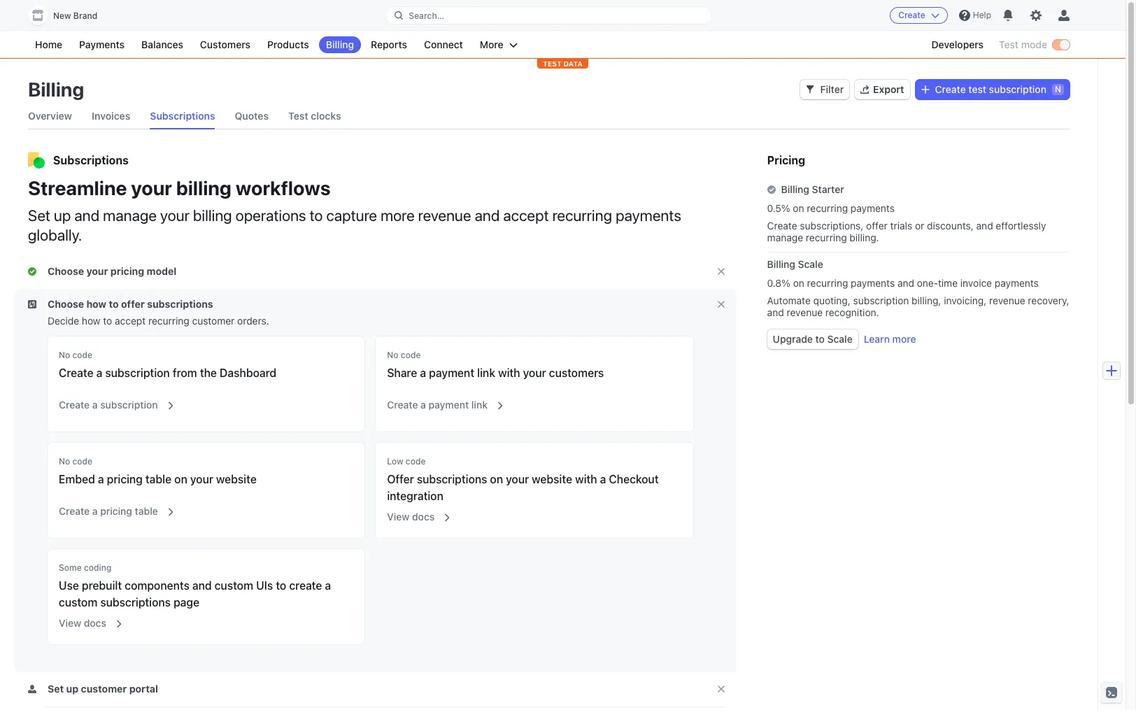 Task type: vqa. For each thing, say whether or not it's contained in the screenshot.
the bottommost subscriptions
yes



Task type: describe. For each thing, give the bounding box(es) containing it.
payments
[[79, 38, 125, 50]]

help button
[[954, 4, 997, 27]]

how for choose
[[86, 298, 106, 310]]

create inside no code create a subscription from the dashboard
[[59, 367, 94, 379]]

subscriptions inside dropdown button
[[147, 298, 213, 310]]

subscriptions link
[[150, 104, 215, 129]]

customers link
[[193, 36, 258, 53]]

embed
[[59, 473, 95, 486]]

code for offer
[[406, 456, 426, 467]]

with inside no code share a payment link with your customers
[[498, 367, 520, 379]]

billing,
[[912, 295, 942, 307]]

your inside low code offer subscriptions on your website with a checkout integration
[[506, 473, 529, 486]]

test
[[543, 59, 562, 68]]

uis
[[256, 580, 273, 592]]

balances
[[141, 38, 183, 50]]

n
[[1055, 84, 1062, 94]]

test clocks
[[288, 110, 341, 122]]

view for offer subscriptions on your website with a checkout integration
[[387, 511, 410, 523]]

1 horizontal spatial scale
[[828, 333, 853, 345]]

coding
[[84, 563, 112, 573]]

and inside some coding use prebuilt components and custom uis to create a custom subscriptions page
[[192, 580, 212, 592]]

subscriptions inside tab list
[[150, 110, 215, 122]]

quoting,
[[814, 295, 851, 307]]

help
[[973, 10, 992, 20]]

developers link
[[925, 36, 991, 53]]

1 vertical spatial billing
[[193, 206, 232, 225]]

upgrade to scale link
[[768, 330, 859, 349]]

to right upgrade
[[816, 333, 825, 345]]

the
[[200, 367, 217, 379]]

connect link
[[417, 36, 470, 53]]

brand
[[73, 10, 97, 21]]

overview
[[28, 110, 72, 122]]

table inside button
[[135, 505, 158, 517]]

on inside no code embed a pricing table on your website
[[174, 473, 187, 486]]

upgrade to scale
[[773, 333, 853, 345]]

overview link
[[28, 104, 72, 129]]

set inside 'set up customer portal' dropdown button
[[48, 683, 64, 695]]

balances link
[[134, 36, 190, 53]]

accept inside streamline your billing workflows set up and manage your billing operations to capture more revenue and accept recurring payments globally.
[[504, 206, 549, 225]]

scale inside billing scale 0.8% on recurring payments and one-time invoice payments automate quoting, subscription billing, invoicing, revenue recovery, and revenue recognition.
[[798, 258, 824, 270]]

0 vertical spatial billing
[[176, 176, 232, 199]]

developers
[[932, 38, 984, 50]]

payments inside "0.5% on recurring payments create subscriptions, offer trials or discounts, and effortlessly manage recurring billing."
[[851, 202, 895, 214]]

quotes
[[235, 110, 269, 122]]

effortlessly
[[996, 220, 1047, 232]]

create a subscription
[[59, 399, 158, 411]]

how for decide
[[82, 315, 100, 327]]

table inside no code embed a pricing table on your website
[[146, 473, 172, 486]]

subscriptions inside low code offer subscriptions on your website with a checkout integration
[[417, 473, 487, 486]]

billing link
[[319, 36, 361, 53]]

0.8%
[[768, 277, 791, 289]]

recognition.
[[826, 307, 880, 318]]

create button
[[890, 7, 948, 24]]

on inside low code offer subscriptions on your website with a checkout integration
[[490, 473, 503, 486]]

choose your pricing model
[[48, 265, 177, 277]]

view docs button for subscriptions
[[379, 502, 452, 527]]

more button
[[473, 36, 525, 53]]

invoice
[[961, 277, 993, 289]]

offer inside "0.5% on recurring payments create subscriptions, offer trials or discounts, and effortlessly manage recurring billing."
[[867, 220, 888, 232]]

0.5% on recurring payments create subscriptions, offer trials or discounts, and effortlessly manage recurring billing.
[[768, 202, 1047, 244]]

a inside no code share a payment link with your customers
[[420, 367, 426, 379]]

on inside "0.5% on recurring payments create subscriptions, offer trials or discounts, and effortlessly manage recurring billing."
[[793, 202, 805, 214]]

subscription right test
[[989, 83, 1047, 95]]

home
[[35, 38, 62, 50]]

your inside no code share a payment link with your customers
[[523, 367, 546, 379]]

low
[[387, 456, 404, 467]]

with inside low code offer subscriptions on your website with a checkout integration
[[575, 473, 597, 486]]

portal
[[129, 683, 158, 695]]

billing scale 0.8% on recurring payments and one-time invoice payments automate quoting, subscription billing, invoicing, revenue recovery, and revenue recognition.
[[768, 258, 1070, 318]]

new brand
[[53, 10, 97, 21]]

decide how to accept recurring customer orders.
[[48, 315, 269, 327]]

data
[[564, 59, 583, 68]]

recurring inside billing scale 0.8% on recurring payments and one-time invoice payments automate quoting, subscription billing, invoicing, revenue recovery, and revenue recognition.
[[807, 277, 849, 289]]

billing up overview
[[28, 78, 84, 101]]

trials
[[891, 220, 913, 232]]

1 horizontal spatial custom
[[215, 580, 253, 592]]

home link
[[28, 36, 69, 53]]

0 vertical spatial customer
[[192, 315, 235, 327]]

website inside no code embed a pricing table on your website
[[216, 473, 257, 486]]

subscription inside create a subscription button
[[100, 399, 158, 411]]

no code create a subscription from the dashboard
[[59, 350, 277, 379]]

subscription inside no code create a subscription from the dashboard
[[105, 367, 170, 379]]

pricing for model
[[111, 265, 144, 277]]

some
[[59, 563, 82, 573]]

set up customer portal button
[[28, 682, 161, 696]]

from
[[173, 367, 197, 379]]

workflows
[[236, 176, 331, 199]]

pricing
[[768, 154, 806, 167]]

or
[[915, 220, 925, 232]]

a inside "button"
[[421, 399, 426, 411]]

up inside dropdown button
[[66, 683, 79, 695]]

use
[[59, 580, 79, 592]]

more inside streamline your billing workflows set up and manage your billing operations to capture more revenue and accept recurring payments globally.
[[381, 206, 415, 225]]

learn more
[[864, 333, 917, 345]]

test
[[969, 83, 987, 95]]

invoicing,
[[944, 295, 987, 307]]

billing starter
[[782, 183, 845, 195]]

mode
[[1022, 38, 1048, 50]]

streamline
[[28, 176, 127, 199]]

capture
[[326, 206, 377, 225]]

recovery,
[[1028, 295, 1070, 307]]

subscriptions inside some coding use prebuilt components and custom uis to create a custom subscriptions page
[[100, 596, 171, 609]]

svg image for filter
[[807, 85, 815, 94]]

invoices link
[[92, 104, 130, 129]]

create for create a subscription
[[59, 399, 90, 411]]

filter
[[821, 83, 844, 95]]

integration
[[387, 490, 444, 503]]

0.5%
[[768, 202, 791, 214]]

reports
[[371, 38, 407, 50]]

checkout
[[609, 473, 659, 486]]

view docs button for prebuilt
[[50, 608, 124, 633]]

view docs for offer subscriptions on your website with a checkout integration
[[387, 511, 435, 523]]

components
[[125, 580, 190, 592]]

subscriptions,
[[800, 220, 864, 232]]

operations
[[236, 206, 306, 225]]

recurring inside streamline your billing workflows set up and manage your billing operations to capture more revenue and accept recurring payments globally.
[[553, 206, 612, 225]]

a inside low code offer subscriptions on your website with a checkout integration
[[600, 473, 606, 486]]

learn
[[864, 333, 890, 345]]

1 vertical spatial custom
[[59, 596, 98, 609]]

2 horizontal spatial revenue
[[990, 295, 1026, 307]]

no for create a subscription from the dashboard
[[59, 350, 70, 360]]

model
[[147, 265, 177, 277]]

discounts,
[[927, 220, 974, 232]]

one-
[[917, 277, 939, 289]]

pricing inside no code embed a pricing table on your website
[[107, 473, 143, 486]]

automate
[[768, 295, 811, 307]]

docs for subscriptions
[[412, 511, 435, 523]]

billing up 0.5%
[[782, 183, 810, 195]]

page
[[174, 596, 200, 609]]



Task type: locate. For each thing, give the bounding box(es) containing it.
code inside no code share a payment link with your customers
[[401, 350, 421, 360]]

link up create a payment link "button"
[[477, 367, 496, 379]]

search…
[[409, 10, 444, 21]]

1 vertical spatial accept
[[115, 315, 146, 327]]

1 horizontal spatial subscriptions
[[150, 110, 215, 122]]

pricing inside button
[[100, 505, 132, 517]]

no
[[59, 350, 70, 360], [387, 350, 399, 360], [59, 456, 70, 467]]

new
[[53, 10, 71, 21]]

up
[[54, 206, 71, 225], [66, 683, 79, 695]]

1 horizontal spatial view docs button
[[379, 502, 452, 527]]

Search… search field
[[387, 7, 712, 24]]

0 horizontal spatial custom
[[59, 596, 98, 609]]

billing.
[[850, 232, 880, 244]]

choose for choose your pricing model
[[48, 265, 84, 277]]

to down choose your pricing model
[[109, 298, 119, 310]]

1 vertical spatial scale
[[828, 333, 853, 345]]

1 horizontal spatial view docs
[[387, 511, 435, 523]]

choose your pricing model button
[[28, 265, 179, 279]]

no code share a payment link with your customers
[[387, 350, 604, 379]]

0 vertical spatial subscriptions
[[147, 298, 213, 310]]

1 horizontal spatial website
[[532, 473, 573, 486]]

1 vertical spatial test
[[288, 110, 308, 122]]

export
[[874, 83, 905, 95]]

code for share
[[401, 350, 421, 360]]

to down choose how to offer subscriptions dropdown button
[[103, 315, 112, 327]]

create a pricing table
[[59, 505, 158, 517]]

1 vertical spatial set
[[48, 683, 64, 695]]

no inside no code embed a pricing table on your website
[[59, 456, 70, 467]]

0 vertical spatial accept
[[504, 206, 549, 225]]

custom down use
[[59, 596, 98, 609]]

connect
[[424, 38, 463, 50]]

2 choose from the top
[[48, 298, 84, 310]]

tab list containing overview
[[28, 104, 1070, 129]]

more inside learn more link
[[893, 333, 917, 345]]

1 vertical spatial link
[[472, 399, 488, 411]]

create for create a pricing table
[[59, 505, 90, 517]]

1 vertical spatial subscriptions
[[417, 473, 487, 486]]

0 vertical spatial up
[[54, 206, 71, 225]]

website inside low code offer subscriptions on your website with a checkout integration
[[532, 473, 573, 486]]

code up the share
[[401, 350, 421, 360]]

0 horizontal spatial website
[[216, 473, 257, 486]]

revenue inside streamline your billing workflows set up and manage your billing operations to capture more revenue and accept recurring payments globally.
[[418, 206, 471, 225]]

set inside streamline your billing workflows set up and manage your billing operations to capture more revenue and accept recurring payments globally.
[[28, 206, 50, 225]]

scale up quoting, in the right top of the page
[[798, 258, 824, 270]]

0 vertical spatial link
[[477, 367, 496, 379]]

low code offer subscriptions on your website with a checkout integration
[[387, 456, 659, 503]]

payments inside streamline your billing workflows set up and manage your billing operations to capture more revenue and accept recurring payments globally.
[[616, 206, 682, 225]]

test inside test clocks link
[[288, 110, 308, 122]]

scale down recognition. at top
[[828, 333, 853, 345]]

upgrade
[[773, 333, 813, 345]]

1 vertical spatial pricing
[[107, 473, 143, 486]]

1 vertical spatial docs
[[84, 617, 106, 629]]

decide
[[48, 315, 79, 327]]

manage inside "0.5% on recurring payments create subscriptions, offer trials or discounts, and effortlessly manage recurring billing."
[[768, 232, 804, 244]]

to inside streamline your billing workflows set up and manage your billing operations to capture more revenue and accept recurring payments globally.
[[310, 206, 323, 225]]

manage up choose your pricing model
[[103, 206, 157, 225]]

1 horizontal spatial more
[[893, 333, 917, 345]]

1 horizontal spatial view
[[387, 511, 410, 523]]

no up the share
[[387, 350, 399, 360]]

a inside no code embed a pricing table on your website
[[98, 473, 104, 486]]

2 vertical spatial pricing
[[100, 505, 132, 517]]

billing up 0.8%
[[768, 258, 796, 270]]

test for test mode
[[999, 38, 1019, 50]]

customer inside 'set up customer portal' dropdown button
[[81, 683, 127, 695]]

create inside "button"
[[387, 399, 418, 411]]

1 horizontal spatial customer
[[192, 315, 235, 327]]

link down no code share a payment link with your customers
[[472, 399, 488, 411]]

create a payment link
[[387, 399, 488, 411]]

your
[[131, 176, 172, 199], [160, 206, 190, 225], [86, 265, 108, 277], [523, 367, 546, 379], [190, 473, 213, 486], [506, 473, 529, 486]]

view for use prebuilt components and custom uis to create a custom subscriptions page
[[59, 617, 81, 629]]

1 horizontal spatial with
[[575, 473, 597, 486]]

0 horizontal spatial subscriptions
[[53, 154, 129, 167]]

to inside dropdown button
[[109, 298, 119, 310]]

view docs down integration
[[387, 511, 435, 523]]

offer inside dropdown button
[[121, 298, 145, 310]]

pricing down no code embed a pricing table on your website on the left of the page
[[100, 505, 132, 517]]

products
[[267, 38, 309, 50]]

1 vertical spatial view docs button
[[50, 608, 124, 633]]

manage inside streamline your billing workflows set up and manage your billing operations to capture more revenue and accept recurring payments globally.
[[103, 206, 157, 225]]

svg image for choose your pricing model
[[28, 267, 36, 276]]

2 website from the left
[[532, 473, 573, 486]]

create for create
[[899, 10, 926, 20]]

and inside "0.5% on recurring payments create subscriptions, offer trials or discounts, and effortlessly manage recurring billing."
[[977, 220, 994, 232]]

pricing for table
[[100, 505, 132, 517]]

more right 'learn'
[[893, 333, 917, 345]]

0 vertical spatial docs
[[412, 511, 435, 523]]

test for test clocks
[[288, 110, 308, 122]]

view docs button down offer
[[379, 502, 452, 527]]

set up customer portal
[[48, 683, 158, 695]]

some coding use prebuilt components and custom uis to create a custom subscriptions page
[[59, 563, 331, 609]]

no inside no code share a payment link with your customers
[[387, 350, 399, 360]]

view down integration
[[387, 511, 410, 523]]

learn more link
[[864, 332, 917, 346]]

how right decide
[[82, 315, 100, 327]]

on inside billing scale 0.8% on recurring payments and one-time invoice payments automate quoting, subscription billing, invoicing, revenue recovery, and revenue recognition.
[[793, 277, 805, 289]]

prebuilt
[[82, 580, 122, 592]]

0 horizontal spatial test
[[288, 110, 308, 122]]

1 horizontal spatial offer
[[867, 220, 888, 232]]

svg image for set up customer portal
[[28, 685, 36, 694]]

no for embed a pricing table on your website
[[59, 456, 70, 467]]

payment
[[429, 367, 475, 379], [429, 399, 469, 411]]

0 vertical spatial view docs
[[387, 511, 435, 523]]

offer left "trials"
[[867, 220, 888, 232]]

0 horizontal spatial view docs
[[59, 617, 106, 629]]

custom left uis
[[215, 580, 253, 592]]

0 vertical spatial payment
[[429, 367, 475, 379]]

1 website from the left
[[216, 473, 257, 486]]

create
[[289, 580, 322, 592]]

subscriptions up integration
[[417, 473, 487, 486]]

subscriptions left quotes
[[150, 110, 215, 122]]

0 horizontal spatial revenue
[[418, 206, 471, 225]]

create a subscription button
[[50, 390, 175, 415]]

view docs button down prebuilt
[[50, 608, 124, 633]]

subscription
[[989, 83, 1047, 95], [854, 295, 909, 307], [105, 367, 170, 379], [100, 399, 158, 411]]

1 vertical spatial how
[[82, 315, 100, 327]]

1 vertical spatial more
[[893, 333, 917, 345]]

customer left portal
[[81, 683, 127, 695]]

svg image inside choose your pricing model dropdown button
[[28, 267, 36, 276]]

Search… text field
[[387, 7, 712, 24]]

customer
[[192, 315, 235, 327], [81, 683, 127, 695]]

1 vertical spatial choose
[[48, 298, 84, 310]]

code up embed
[[72, 456, 92, 467]]

website
[[216, 473, 257, 486], [532, 473, 573, 486]]

no for share a payment link with your customers
[[387, 350, 399, 360]]

0 vertical spatial choose
[[48, 265, 84, 277]]

payment down no code share a payment link with your customers
[[429, 399, 469, 411]]

0 horizontal spatial offer
[[121, 298, 145, 310]]

0 vertical spatial with
[[498, 367, 520, 379]]

no down decide
[[59, 350, 70, 360]]

svg image inside 'set up customer portal' dropdown button
[[28, 685, 36, 694]]

to right uis
[[276, 580, 286, 592]]

on
[[793, 202, 805, 214], [793, 277, 805, 289], [174, 473, 187, 486], [490, 473, 503, 486]]

code for create
[[72, 350, 92, 360]]

test left clocks
[[288, 110, 308, 122]]

0 horizontal spatial view
[[59, 617, 81, 629]]

code right low
[[406, 456, 426, 467]]

more right capture
[[381, 206, 415, 225]]

choose how to offer subscriptions button
[[28, 297, 216, 311]]

svg image inside filter popup button
[[807, 85, 815, 94]]

0 vertical spatial more
[[381, 206, 415, 225]]

no inside no code create a subscription from the dashboard
[[59, 350, 70, 360]]

customers
[[549, 367, 604, 379]]

docs down integration
[[412, 511, 435, 523]]

reports link
[[364, 36, 414, 53]]

subscription up 'learn'
[[854, 295, 909, 307]]

recurring
[[807, 202, 848, 214], [553, 206, 612, 225], [806, 232, 847, 244], [807, 277, 849, 289], [148, 315, 190, 327]]

0 vertical spatial table
[[146, 473, 172, 486]]

1 horizontal spatial docs
[[412, 511, 435, 523]]

0 horizontal spatial more
[[381, 206, 415, 225]]

svg image
[[807, 85, 815, 94], [922, 85, 930, 94], [28, 267, 36, 276], [28, 685, 36, 694]]

code down decide
[[72, 350, 92, 360]]

quotes link
[[235, 104, 269, 129]]

dashboard
[[220, 367, 277, 379]]

table down no code embed a pricing table on your website on the left of the page
[[135, 505, 158, 517]]

your inside dropdown button
[[86, 265, 108, 277]]

choose down "globally."
[[48, 265, 84, 277]]

1 vertical spatial payment
[[429, 399, 469, 411]]

with left the customers
[[498, 367, 520, 379]]

a inside some coding use prebuilt components and custom uis to create a custom subscriptions page
[[325, 580, 331, 592]]

subscriptions up "streamline"
[[53, 154, 129, 167]]

clocks
[[311, 110, 341, 122]]

test
[[999, 38, 1019, 50], [288, 110, 308, 122]]

docs down prebuilt
[[84, 617, 106, 629]]

your inside no code embed a pricing table on your website
[[190, 473, 213, 486]]

link
[[477, 367, 496, 379], [472, 399, 488, 411]]

0 horizontal spatial with
[[498, 367, 520, 379]]

subscriptions down components
[[100, 596, 171, 609]]

choose up decide
[[48, 298, 84, 310]]

with left checkout
[[575, 473, 597, 486]]

link inside no code share a payment link with your customers
[[477, 367, 496, 379]]

1 vertical spatial manage
[[768, 232, 804, 244]]

view down use
[[59, 617, 81, 629]]

code
[[72, 350, 92, 360], [401, 350, 421, 360], [72, 456, 92, 467], [406, 456, 426, 467]]

0 vertical spatial pricing
[[111, 265, 144, 277]]

2 vertical spatial subscriptions
[[100, 596, 171, 609]]

0 horizontal spatial customer
[[81, 683, 127, 695]]

billing left reports
[[326, 38, 354, 50]]

0 vertical spatial manage
[[103, 206, 157, 225]]

table up create a pricing table button
[[146, 473, 172, 486]]

revenue
[[418, 206, 471, 225], [990, 295, 1026, 307], [787, 307, 823, 318]]

code for embed
[[72, 456, 92, 467]]

pricing
[[111, 265, 144, 277], [107, 473, 143, 486], [100, 505, 132, 517]]

0 vertical spatial view docs button
[[379, 502, 452, 527]]

0 vertical spatial custom
[[215, 580, 253, 592]]

offer
[[387, 473, 414, 486]]

choose for choose how to offer subscriptions
[[48, 298, 84, 310]]

1 horizontal spatial accept
[[504, 206, 549, 225]]

1 vertical spatial subscriptions
[[53, 154, 129, 167]]

svg image
[[28, 300, 36, 309]]

tab list
[[28, 104, 1070, 129]]

up inside streamline your billing workflows set up and manage your billing operations to capture more revenue and accept recurring payments globally.
[[54, 206, 71, 225]]

pricing inside dropdown button
[[111, 265, 144, 277]]

1 choose from the top
[[48, 265, 84, 277]]

0 vertical spatial set
[[28, 206, 50, 225]]

scale
[[798, 258, 824, 270], [828, 333, 853, 345]]

customer left orders.
[[192, 315, 235, 327]]

view docs down use
[[59, 617, 106, 629]]

create test subscription
[[936, 83, 1047, 95]]

orders.
[[237, 315, 269, 327]]

code inside low code offer subscriptions on your website with a checkout integration
[[406, 456, 426, 467]]

payment inside "button"
[[429, 399, 469, 411]]

create a pricing table button
[[50, 496, 176, 521]]

subscription down no code create a subscription from the dashboard
[[100, 399, 158, 411]]

subscription up create a subscription button
[[105, 367, 170, 379]]

0 horizontal spatial scale
[[798, 258, 824, 270]]

1 vertical spatial with
[[575, 473, 597, 486]]

create
[[899, 10, 926, 20], [936, 83, 966, 95], [768, 220, 798, 232], [59, 367, 94, 379], [59, 399, 90, 411], [387, 399, 418, 411], [59, 505, 90, 517]]

create a payment link button
[[379, 390, 505, 415]]

payment up create a payment link "button"
[[429, 367, 475, 379]]

view docs for use prebuilt components and custom uis to create a custom subscriptions page
[[59, 617, 106, 629]]

1 horizontal spatial revenue
[[787, 307, 823, 318]]

how inside dropdown button
[[86, 298, 106, 310]]

create inside "0.5% on recurring payments create subscriptions, offer trials or discounts, and effortlessly manage recurring billing."
[[768, 220, 798, 232]]

create for create a payment link
[[387, 399, 418, 411]]

no code embed a pricing table on your website
[[59, 456, 257, 486]]

test left "mode"
[[999, 38, 1019, 50]]

1 horizontal spatial manage
[[768, 232, 804, 244]]

more
[[381, 206, 415, 225], [893, 333, 917, 345]]

docs for prebuilt
[[84, 617, 106, 629]]

0 vertical spatial test
[[999, 38, 1019, 50]]

subscription inside billing scale 0.8% on recurring payments and one-time invoice payments automate quoting, subscription billing, invoicing, revenue recovery, and revenue recognition.
[[854, 295, 909, 307]]

1 vertical spatial view
[[59, 617, 81, 629]]

test mode
[[999, 38, 1048, 50]]

products link
[[260, 36, 316, 53]]

code inside no code create a subscription from the dashboard
[[72, 350, 92, 360]]

to left capture
[[310, 206, 323, 225]]

1 vertical spatial customer
[[81, 683, 127, 695]]

filter button
[[801, 80, 850, 99]]

0 vertical spatial scale
[[798, 258, 824, 270]]

offer
[[867, 220, 888, 232], [121, 298, 145, 310]]

a inside no code create a subscription from the dashboard
[[96, 367, 102, 379]]

0 vertical spatial view
[[387, 511, 410, 523]]

payment inside no code share a payment link with your customers
[[429, 367, 475, 379]]

customers
[[200, 38, 251, 50]]

1 vertical spatial up
[[66, 683, 79, 695]]

time
[[939, 277, 958, 289]]

how down choose your pricing model dropdown button
[[86, 298, 106, 310]]

new brand button
[[28, 6, 111, 25]]

1 horizontal spatial test
[[999, 38, 1019, 50]]

billing
[[326, 38, 354, 50], [28, 78, 84, 101], [782, 183, 810, 195], [768, 258, 796, 270]]

0 vertical spatial subscriptions
[[150, 110, 215, 122]]

0 vertical spatial offer
[[867, 220, 888, 232]]

manage down 0.5%
[[768, 232, 804, 244]]

0 horizontal spatial docs
[[84, 617, 106, 629]]

create for create test subscription
[[936, 83, 966, 95]]

billing inside billing scale 0.8% on recurring payments and one-time invoice payments automate quoting, subscription billing, invoicing, revenue recovery, and revenue recognition.
[[768, 258, 796, 270]]

pricing up choose how to offer subscriptions
[[111, 265, 144, 277]]

1 vertical spatial table
[[135, 505, 158, 517]]

1 vertical spatial offer
[[121, 298, 145, 310]]

0 horizontal spatial accept
[[115, 315, 146, 327]]

pricing up create a pricing table button
[[107, 473, 143, 486]]

view
[[387, 511, 410, 523], [59, 617, 81, 629]]

link inside create a payment link "button"
[[472, 399, 488, 411]]

code inside no code embed a pricing table on your website
[[72, 456, 92, 467]]

no up embed
[[59, 456, 70, 467]]

to inside some coding use prebuilt components and custom uis to create a custom subscriptions page
[[276, 580, 286, 592]]

set
[[28, 206, 50, 225], [48, 683, 64, 695]]

starter
[[812, 183, 845, 195]]

0 horizontal spatial view docs button
[[50, 608, 124, 633]]

view docs
[[387, 511, 435, 523], [59, 617, 106, 629]]

0 horizontal spatial manage
[[103, 206, 157, 225]]

offer up decide how to accept recurring customer orders.
[[121, 298, 145, 310]]

1 vertical spatial view docs
[[59, 617, 106, 629]]

subscriptions up decide how to accept recurring customer orders.
[[147, 298, 213, 310]]

streamline your billing workflows set up and manage your billing operations to capture more revenue and accept recurring payments globally.
[[28, 176, 682, 244]]

invoices
[[92, 110, 130, 122]]

payments link
[[72, 36, 132, 53]]

0 vertical spatial how
[[86, 298, 106, 310]]



